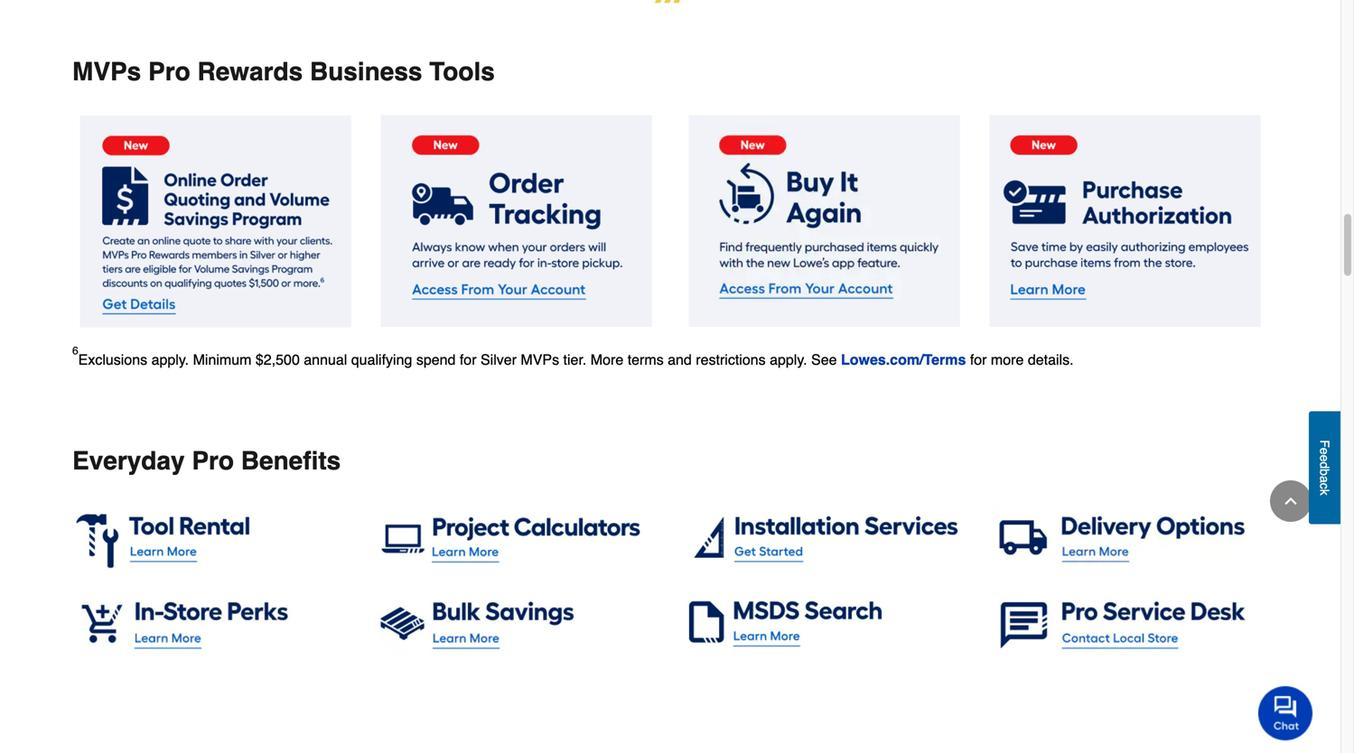Task type: locate. For each thing, give the bounding box(es) containing it.
rewards
[[197, 57, 303, 86]]

spend
[[416, 352, 456, 368]]

everyday pro benefits
[[72, 447, 341, 476]]

1 vertical spatial pro
[[192, 447, 234, 476]]

6 exclusions apply. minimum $2,500 annual qualifying spend for silver mvps tier. more terms and restrictions apply. see lowes.com/terms for more details.
[[72, 345, 1074, 368]]

pro for everyday
[[192, 447, 234, 476]]

e up b
[[1318, 455, 1333, 462]]

order tracking. know when your orders will arrive or are ready for in-store pickup. image
[[380, 115, 652, 327]]

1 apply. from the left
[[151, 352, 189, 368]]

1 vertical spatial mvps
[[521, 352, 559, 368]]

d
[[1318, 462, 1333, 469]]

business
[[310, 57, 422, 86]]

for
[[460, 352, 477, 368], [970, 352, 987, 368]]

a blue speed square icon. image
[[685, 505, 961, 570]]

6
[[72, 345, 78, 357]]

chevron up image
[[1282, 493, 1300, 511]]

0 horizontal spatial mvps
[[72, 57, 141, 86]]

more
[[991, 352, 1024, 368]]

1 for from the left
[[460, 352, 477, 368]]

2 apply. from the left
[[770, 352, 808, 368]]

1 horizontal spatial apply.
[[770, 352, 808, 368]]

everyday
[[72, 447, 185, 476]]

pro
[[148, 57, 190, 86], [192, 447, 234, 476]]

1 horizontal spatial pro
[[192, 447, 234, 476]]

pro left the rewards
[[148, 57, 190, 86]]

details.
[[1028, 352, 1074, 368]]

mvps pro rewards business tools
[[72, 57, 495, 86]]

a truck icon. image
[[990, 505, 1265, 570]]

apply. left minimum
[[151, 352, 189, 368]]

benefits
[[241, 447, 341, 476]]

0 horizontal spatial for
[[460, 352, 477, 368]]

2 e from the top
[[1318, 455, 1333, 462]]

0 horizontal spatial pro
[[148, 57, 190, 86]]

online order quoting and volume savings program. create online quotes to share with clients. image
[[80, 115, 352, 328]]

0 horizontal spatial apply.
[[151, 352, 189, 368]]

for left more
[[970, 352, 987, 368]]

apply.
[[151, 352, 189, 368], [770, 352, 808, 368]]

mvps
[[72, 57, 141, 86], [521, 352, 559, 368]]

1 e from the top
[[1318, 448, 1333, 455]]

apply. left see
[[770, 352, 808, 368]]

for left silver
[[460, 352, 477, 368]]

pro up a hammer and wrench icon.
[[192, 447, 234, 476]]

tier.
[[564, 352, 587, 368]]

a
[[1318, 476, 1333, 483]]

0 vertical spatial pro
[[148, 57, 190, 86]]

terms
[[628, 352, 664, 368]]

e
[[1318, 448, 1333, 455], [1318, 455, 1333, 462]]

c
[[1318, 483, 1333, 489]]

pro for mvps
[[148, 57, 190, 86]]

0 vertical spatial mvps
[[72, 57, 141, 86]]

1 horizontal spatial mvps
[[521, 352, 559, 368]]

e up d
[[1318, 448, 1333, 455]]

annual
[[304, 352, 347, 368]]

1 horizontal spatial for
[[970, 352, 987, 368]]

restrictions
[[696, 352, 766, 368]]



Task type: vqa. For each thing, say whether or not it's contained in the screenshot.
A SHOPPING CART ICON.
yes



Task type: describe. For each thing, give the bounding box(es) containing it.
qualifying
[[351, 352, 412, 368]]

$2,500
[[256, 352, 300, 368]]

minimum
[[193, 352, 252, 368]]

tools
[[429, 57, 495, 86]]

a laptop computer icon. image
[[380, 505, 656, 570]]

lowes.com/terms
[[841, 352, 966, 368]]

a hammer and wrench icon. image
[[76, 505, 352, 570]]

f
[[1318, 440, 1333, 448]]

and
[[668, 352, 692, 368]]

2 for from the left
[[970, 352, 987, 368]]

mvps inside 6 exclusions apply. minimum $2,500 annual qualifying spend for silver mvps tier. more terms and restrictions apply. see lowes.com/terms for more details.
[[521, 352, 559, 368]]

a sheet of paper icon. image
[[685, 592, 961, 656]]

chat invite button image
[[1259, 686, 1314, 741]]

purchase authorization. save time by easily authorizing employees to purchase items from the store. image
[[990, 115, 1262, 327]]

see
[[812, 352, 837, 368]]

more
[[591, 352, 624, 368]]

a chat window icon. image
[[990, 592, 1265, 657]]

a shopping cart icon. image
[[76, 592, 352, 657]]

f e e d b a c k
[[1318, 440, 1333, 496]]

buy it again. find frequently purchased items quickly with the new lowe's app feature. image
[[689, 115, 961, 327]]

k
[[1318, 489, 1333, 496]]

exclusions
[[78, 352, 147, 368]]

a shipping pallet icon. image
[[380, 592, 656, 657]]

page divider image
[[72, 0, 1269, 3]]

b
[[1318, 469, 1333, 476]]

silver
[[481, 352, 517, 368]]

f e e d b a c k button
[[1309, 411, 1341, 524]]

lowes.com/terms link
[[841, 352, 966, 368]]

scroll to top element
[[1271, 481, 1312, 522]]



